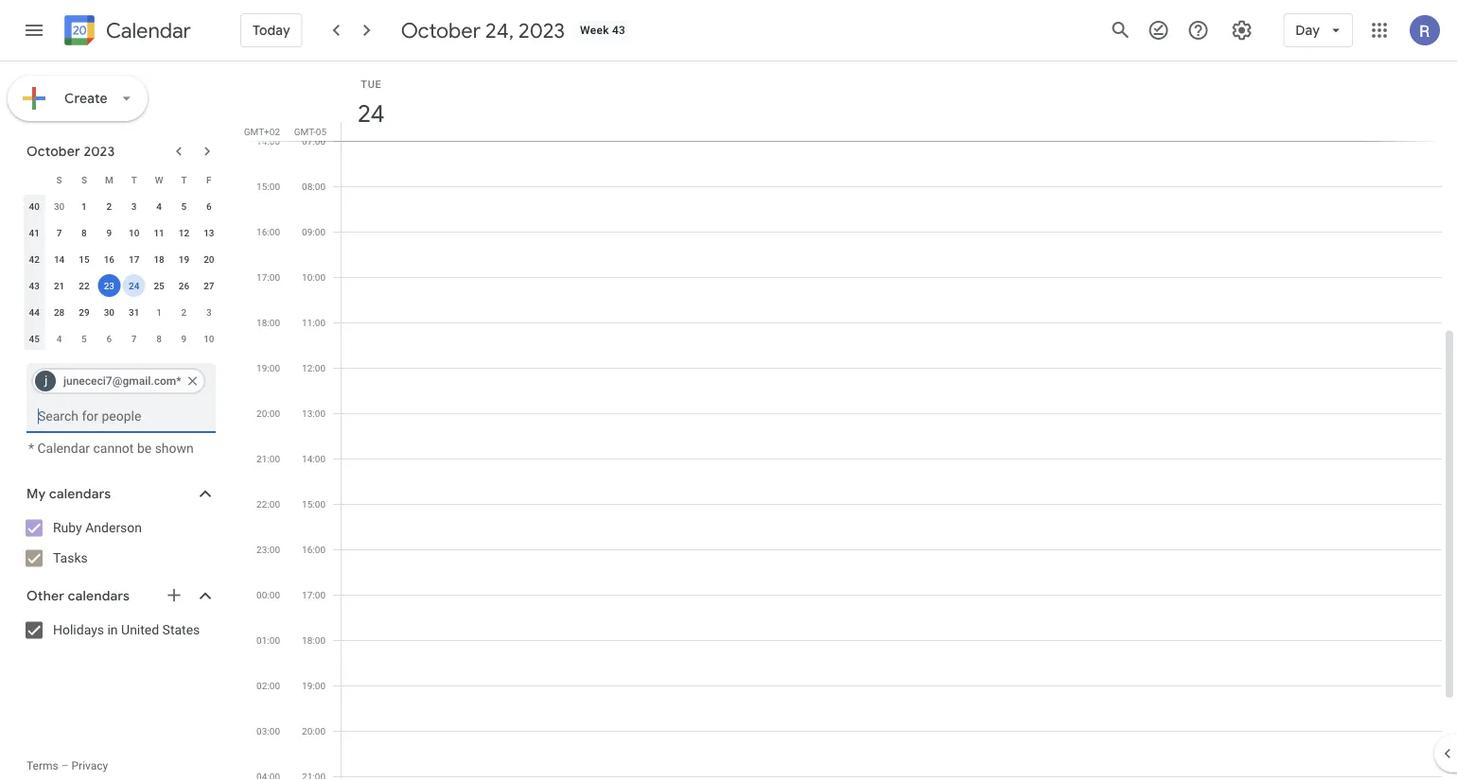 Task type: vqa. For each thing, say whether or not it's contained in the screenshot.
'to'
no



Task type: locate. For each thing, give the bounding box(es) containing it.
0 vertical spatial 30
[[54, 201, 65, 212]]

ruby
[[53, 521, 82, 536]]

24
[[356, 98, 383, 129], [129, 280, 139, 292]]

30 element
[[98, 301, 121, 324]]

calendars inside dropdown button
[[68, 588, 130, 605]]

1 horizontal spatial 9
[[181, 333, 187, 345]]

calendars up ruby
[[49, 486, 111, 503]]

t right w
[[181, 174, 187, 186]]

calendar inside calendar element
[[106, 18, 191, 44]]

1 horizontal spatial 19:00
[[302, 681, 326, 692]]

2 right november 1 element
[[181, 307, 187, 318]]

8
[[81, 227, 87, 239], [156, 333, 162, 345]]

15:00 left 08:00
[[257, 181, 280, 192]]

1 horizontal spatial 15:00
[[302, 499, 326, 510]]

0 vertical spatial 5
[[181, 201, 187, 212]]

19:00 right 02:00
[[302, 681, 326, 692]]

0 horizontal spatial 8
[[81, 227, 87, 239]]

calendars for my calendars
[[49, 486, 111, 503]]

30 right 29 element
[[104, 307, 115, 318]]

1 vertical spatial 24
[[129, 280, 139, 292]]

2 down m
[[106, 201, 112, 212]]

1 vertical spatial 1
[[156, 307, 162, 318]]

15:00 right 22:00
[[302, 499, 326, 510]]

0 vertical spatial 6
[[206, 201, 212, 212]]

0 horizontal spatial 18:00
[[257, 317, 280, 328]]

0 vertical spatial 8
[[81, 227, 87, 239]]

0 horizontal spatial 16:00
[[257, 226, 280, 238]]

20:00 up 21:00
[[257, 408, 280, 419]]

1 horizontal spatial 24
[[356, 98, 383, 129]]

week 43
[[580, 24, 626, 37]]

0 vertical spatial october
[[401, 17, 481, 44]]

24 right 23, today element
[[129, 280, 139, 292]]

0 horizontal spatial 9
[[106, 227, 112, 239]]

0 horizontal spatial 1
[[81, 201, 87, 212]]

0 horizontal spatial 20:00
[[257, 408, 280, 419]]

18
[[154, 254, 164, 265]]

1 vertical spatial 10
[[204, 333, 214, 345]]

14:00
[[257, 135, 280, 147], [302, 453, 326, 465]]

privacy
[[71, 760, 108, 773]]

november 3 element
[[198, 301, 220, 324]]

1 horizontal spatial 17:00
[[302, 590, 326, 601]]

1 vertical spatial 2023
[[84, 143, 115, 160]]

t right m
[[131, 174, 137, 186]]

1 horizontal spatial 14:00
[[302, 453, 326, 465]]

in
[[107, 623, 118, 638]]

calendar heading
[[102, 18, 191, 44]]

calendar up my calendars
[[37, 441, 90, 457]]

october 2023
[[27, 143, 115, 160]]

11
[[154, 227, 164, 239]]

0 horizontal spatial t
[[131, 174, 137, 186]]

15
[[79, 254, 90, 265]]

0 horizontal spatial october
[[27, 143, 80, 160]]

7 right 41
[[57, 227, 62, 239]]

october left 24,
[[401, 17, 481, 44]]

junececi7@gmail.com, selected option
[[31, 366, 206, 397]]

0 vertical spatial 1
[[81, 201, 87, 212]]

3
[[131, 201, 137, 212], [206, 307, 212, 318]]

shown
[[155, 441, 194, 457]]

1 horizontal spatial 16:00
[[302, 544, 326, 556]]

0 horizontal spatial 43
[[29, 280, 40, 292]]

22
[[79, 280, 90, 292]]

1 horizontal spatial calendar
[[106, 18, 191, 44]]

2023
[[519, 17, 565, 44], [84, 143, 115, 160]]

4 up 11 element
[[156, 201, 162, 212]]

26
[[179, 280, 189, 292]]

5 up 12 element
[[181, 201, 187, 212]]

terms link
[[27, 760, 58, 773]]

1 vertical spatial 18:00
[[302, 635, 326, 647]]

0 horizontal spatial 10
[[129, 227, 139, 239]]

1 horizontal spatial 4
[[156, 201, 162, 212]]

1 horizontal spatial *
[[176, 375, 181, 388]]

0 horizontal spatial 30
[[54, 201, 65, 212]]

10 left '11'
[[129, 227, 139, 239]]

0 horizontal spatial s
[[56, 174, 62, 186]]

november 8 element
[[148, 328, 170, 350]]

0 vertical spatial 9
[[106, 227, 112, 239]]

calendar element
[[61, 11, 191, 53]]

row containing 44
[[22, 299, 222, 326]]

t
[[131, 174, 137, 186], [181, 174, 187, 186]]

november 2 element
[[173, 301, 195, 324]]

8 up 15 element
[[81, 227, 87, 239]]

17:00
[[257, 272, 280, 283], [302, 590, 326, 601]]

1 horizontal spatial t
[[181, 174, 187, 186]]

30 inside 30 element
[[104, 307, 115, 318]]

30 inside september 30 element
[[54, 201, 65, 212]]

9 left 10 element
[[106, 227, 112, 239]]

17:00 right 00:00
[[302, 590, 326, 601]]

23:00
[[257, 544, 280, 556]]

19:00 left 12:00
[[257, 363, 280, 374]]

0 horizontal spatial 24
[[129, 280, 139, 292]]

0 horizontal spatial 3
[[131, 201, 137, 212]]

0 vertical spatial calendars
[[49, 486, 111, 503]]

15:00
[[257, 181, 280, 192], [302, 499, 326, 510]]

create button
[[8, 76, 148, 121]]

14:00 left gmt-
[[257, 135, 280, 147]]

1 vertical spatial 4
[[57, 333, 62, 345]]

16:00 right 23:00 on the bottom left
[[302, 544, 326, 556]]

s up september 30 element
[[56, 174, 62, 186]]

1 vertical spatial 15:00
[[302, 499, 326, 510]]

12:00
[[302, 363, 326, 374]]

14 element
[[48, 248, 71, 271]]

24 down tue
[[356, 98, 383, 129]]

15 element
[[73, 248, 96, 271]]

1 vertical spatial *
[[28, 441, 34, 457]]

14:00 down 13:00
[[302, 453, 326, 465]]

october
[[401, 17, 481, 44], [27, 143, 80, 160]]

07:00
[[302, 135, 326, 147]]

s left m
[[81, 174, 87, 186]]

1 row from the top
[[22, 167, 222, 193]]

20
[[204, 254, 214, 265]]

1 horizontal spatial 10
[[204, 333, 214, 345]]

0 horizontal spatial 14:00
[[257, 135, 280, 147]]

2023 right 24,
[[519, 17, 565, 44]]

13
[[204, 227, 214, 239]]

privacy link
[[71, 760, 108, 773]]

day button
[[1284, 8, 1354, 53]]

23 cell
[[97, 273, 122, 299]]

row group
[[22, 193, 222, 352]]

today button
[[240, 8, 303, 53]]

20:00 right 03:00 at bottom left
[[302, 726, 326, 737]]

0 horizontal spatial 17:00
[[257, 272, 280, 283]]

4
[[156, 201, 162, 212], [57, 333, 62, 345]]

row containing 40
[[22, 193, 222, 220]]

0 vertical spatial *
[[176, 375, 181, 388]]

row containing s
[[22, 167, 222, 193]]

* calendar cannot be shown
[[28, 441, 194, 457]]

3 right november 2 element
[[206, 307, 212, 318]]

5 right november 4 element
[[81, 333, 87, 345]]

5
[[181, 201, 187, 212], [81, 333, 87, 345]]

row group containing 40
[[22, 193, 222, 352]]

my
[[27, 486, 46, 503]]

1 vertical spatial 30
[[104, 307, 115, 318]]

8 left november 9 element
[[156, 333, 162, 345]]

41
[[29, 227, 40, 239]]

0 vertical spatial 7
[[57, 227, 62, 239]]

09:00
[[302, 226, 326, 238]]

4 left "november 5" element
[[57, 333, 62, 345]]

0 vertical spatial 3
[[131, 201, 137, 212]]

18:00
[[257, 317, 280, 328], [302, 635, 326, 647]]

0 vertical spatial 16:00
[[257, 226, 280, 238]]

1 vertical spatial 20:00
[[302, 726, 326, 737]]

* up my
[[28, 441, 34, 457]]

30 right 40
[[54, 201, 65, 212]]

24,
[[486, 17, 514, 44]]

0 vertical spatial 43
[[612, 24, 626, 37]]

6
[[206, 201, 212, 212], [106, 333, 112, 345]]

1 vertical spatial 5
[[81, 333, 87, 345]]

0 vertical spatial 10
[[129, 227, 139, 239]]

19:00
[[257, 363, 280, 374], [302, 681, 326, 692]]

43 right week
[[612, 24, 626, 37]]

23, today element
[[98, 275, 121, 297]]

1 horizontal spatial 7
[[131, 333, 137, 345]]

1 vertical spatial october
[[27, 143, 80, 160]]

calendars
[[49, 486, 111, 503], [68, 588, 130, 605]]

my calendars list
[[4, 514, 235, 574]]

calendar
[[106, 18, 191, 44], [37, 441, 90, 457]]

2 row from the top
[[22, 193, 222, 220]]

1 vertical spatial 43
[[29, 280, 40, 292]]

other calendars
[[27, 588, 130, 605]]

calendar up the create
[[106, 18, 191, 44]]

43 left 21
[[29, 280, 40, 292]]

19 element
[[173, 248, 195, 271]]

1 vertical spatial calendar
[[37, 441, 90, 457]]

0 vertical spatial 24
[[356, 98, 383, 129]]

10
[[129, 227, 139, 239], [204, 333, 214, 345]]

november 10 element
[[198, 328, 220, 350]]

0 horizontal spatial 7
[[57, 227, 62, 239]]

7 row from the top
[[22, 326, 222, 352]]

1 horizontal spatial october
[[401, 17, 481, 44]]

october for october 2023
[[27, 143, 80, 160]]

* down november 9 element
[[176, 375, 181, 388]]

0 horizontal spatial 6
[[106, 333, 112, 345]]

30 for september 30 element
[[54, 201, 65, 212]]

4 row from the top
[[22, 246, 222, 273]]

13 element
[[198, 222, 220, 244]]

18 element
[[148, 248, 170, 271]]

17:00 left 10:00
[[257, 272, 280, 283]]

3 row from the top
[[22, 220, 222, 246]]

5 row from the top
[[22, 273, 222, 299]]

27
[[204, 280, 214, 292]]

1 horizontal spatial 2
[[181, 307, 187, 318]]

10 for 10 element
[[129, 227, 139, 239]]

1 horizontal spatial 30
[[104, 307, 115, 318]]

0 vertical spatial 20:00
[[257, 408, 280, 419]]

24 cell
[[122, 273, 147, 299]]

s
[[56, 174, 62, 186], [81, 174, 87, 186]]

calendars up in
[[68, 588, 130, 605]]

gmt+02
[[244, 126, 280, 137]]

0 horizontal spatial 5
[[81, 333, 87, 345]]

7 left november 8 element
[[131, 333, 137, 345]]

october 24, 2023
[[401, 17, 565, 44]]

1 horizontal spatial 8
[[156, 333, 162, 345]]

0 vertical spatial 4
[[156, 201, 162, 212]]

24 inside column header
[[356, 98, 383, 129]]

1 right september 30 element
[[81, 201, 87, 212]]

10 right november 9 element
[[204, 333, 214, 345]]

28 element
[[48, 301, 71, 324]]

30 for 30 element
[[104, 307, 115, 318]]

2
[[106, 201, 112, 212], [181, 307, 187, 318]]

21 element
[[48, 275, 71, 297]]

other
[[27, 588, 65, 605]]

30
[[54, 201, 65, 212], [104, 307, 115, 318]]

0 vertical spatial 2
[[106, 201, 112, 212]]

1 vertical spatial 3
[[206, 307, 212, 318]]

calendars for other calendars
[[68, 588, 130, 605]]

0 horizontal spatial 4
[[57, 333, 62, 345]]

3 up 10 element
[[131, 201, 137, 212]]

None search field
[[0, 356, 235, 457]]

0 horizontal spatial *
[[28, 441, 34, 457]]

18:00 left "11:00"
[[257, 317, 280, 328]]

18:00 right 01:00
[[302, 635, 326, 647]]

20 element
[[198, 248, 220, 271]]

42
[[29, 254, 40, 265]]

tue
[[361, 78, 382, 90]]

1 right 31 element
[[156, 307, 162, 318]]

0 horizontal spatial calendar
[[37, 441, 90, 457]]

october for october 24, 2023
[[401, 17, 481, 44]]

0 horizontal spatial 15:00
[[257, 181, 280, 192]]

24 column header
[[341, 62, 1443, 141]]

6 up 13 element at the left of page
[[206, 201, 212, 212]]

10 for the november 10 element
[[204, 333, 214, 345]]

9
[[106, 227, 112, 239], [181, 333, 187, 345]]

1 vertical spatial 7
[[131, 333, 137, 345]]

6 left november 7 element
[[106, 333, 112, 345]]

* inside junececi7@gmail.com, selected option
[[176, 375, 181, 388]]

2 s from the left
[[81, 174, 87, 186]]

9 left the november 10 element
[[181, 333, 187, 345]]

0 horizontal spatial 19:00
[[257, 363, 280, 374]]

7
[[57, 227, 62, 239], [131, 333, 137, 345]]

–
[[61, 760, 69, 773]]

1 vertical spatial calendars
[[68, 588, 130, 605]]

november 1 element
[[148, 301, 170, 324]]

calendars inside dropdown button
[[49, 486, 111, 503]]

1 horizontal spatial 6
[[206, 201, 212, 212]]

october up september 30 element
[[27, 143, 80, 160]]

1 vertical spatial 16:00
[[302, 544, 326, 556]]

16:00 left "09:00"
[[257, 226, 280, 238]]

cannot
[[93, 441, 134, 457]]

other calendars button
[[4, 582, 235, 612]]

0 horizontal spatial 2
[[106, 201, 112, 212]]

row
[[22, 167, 222, 193], [22, 193, 222, 220], [22, 220, 222, 246], [22, 246, 222, 273], [22, 273, 222, 299], [22, 299, 222, 326], [22, 326, 222, 352]]

44
[[29, 307, 40, 318]]

24 inside cell
[[129, 280, 139, 292]]

anderson
[[85, 521, 142, 536]]

1 vertical spatial 8
[[156, 333, 162, 345]]

2023 up m
[[84, 143, 115, 160]]

10 element
[[123, 222, 145, 244]]

1 horizontal spatial 2023
[[519, 17, 565, 44]]

1 vertical spatial 14:00
[[302, 453, 326, 465]]

6 row from the top
[[22, 299, 222, 326]]

20:00
[[257, 408, 280, 419], [302, 726, 326, 737]]

16:00
[[257, 226, 280, 238], [302, 544, 326, 556]]

f
[[206, 174, 212, 186]]

1
[[81, 201, 87, 212], [156, 307, 162, 318]]

24 element
[[123, 275, 145, 297]]

*
[[176, 375, 181, 388], [28, 441, 34, 457]]



Task type: describe. For each thing, give the bounding box(es) containing it.
create
[[64, 90, 108, 107]]

1 s from the left
[[56, 174, 62, 186]]

0 vertical spatial 17:00
[[257, 272, 280, 283]]

united
[[121, 623, 159, 638]]

12 element
[[173, 222, 195, 244]]

00:00
[[257, 590, 280, 601]]

0 vertical spatial 19:00
[[257, 363, 280, 374]]

m
[[105, 174, 113, 186]]

states
[[162, 623, 200, 638]]

17
[[129, 254, 139, 265]]

my calendars
[[27, 486, 111, 503]]

1 vertical spatial 2
[[181, 307, 187, 318]]

01:00
[[257, 635, 280, 647]]

29
[[79, 307, 90, 318]]

row group inside 'october 2023' grid
[[22, 193, 222, 352]]

* for * calendar cannot be shown
[[28, 441, 34, 457]]

25 element
[[148, 275, 170, 297]]

settings menu image
[[1231, 19, 1254, 42]]

week
[[580, 24, 609, 37]]

none search field containing * calendar cannot be shown
[[0, 356, 235, 457]]

5 inside "november 5" element
[[81, 333, 87, 345]]

12
[[179, 227, 189, 239]]

14
[[54, 254, 65, 265]]

tasks
[[53, 551, 88, 567]]

1 horizontal spatial 18:00
[[302, 635, 326, 647]]

45
[[29, 333, 40, 345]]

0 vertical spatial 14:00
[[257, 135, 280, 147]]

ruby anderson
[[53, 521, 142, 536]]

november 9 element
[[173, 328, 195, 350]]

* for *
[[176, 375, 181, 388]]

0 horizontal spatial 2023
[[84, 143, 115, 160]]

day
[[1296, 22, 1321, 39]]

my calendars button
[[4, 479, 235, 510]]

0 vertical spatial 18:00
[[257, 317, 280, 328]]

1 horizontal spatial 5
[[181, 201, 187, 212]]

row containing 45
[[22, 326, 222, 352]]

terms
[[27, 760, 58, 773]]

tue 24
[[356, 78, 383, 129]]

05
[[316, 126, 327, 137]]

november 4 element
[[48, 328, 71, 350]]

main drawer image
[[23, 19, 45, 42]]

31 element
[[123, 301, 145, 324]]

21
[[54, 280, 65, 292]]

10:00
[[302, 272, 326, 283]]

02:00
[[257, 681, 280, 692]]

24 grid
[[242, 62, 1458, 781]]

27 element
[[198, 275, 220, 297]]

03:00
[[257, 726, 280, 737]]

11 element
[[148, 222, 170, 244]]

november 7 element
[[123, 328, 145, 350]]

1 horizontal spatial 43
[[612, 24, 626, 37]]

2 t from the left
[[181, 174, 187, 186]]

11:00
[[302, 317, 326, 328]]

31
[[129, 307, 139, 318]]

terms – privacy
[[27, 760, 108, 773]]

add other calendars image
[[165, 586, 184, 605]]

gmt-
[[294, 126, 316, 137]]

26 element
[[173, 275, 195, 297]]

holidays
[[53, 623, 104, 638]]

november 5 element
[[73, 328, 96, 350]]

08:00
[[302, 181, 326, 192]]

be
[[137, 441, 152, 457]]

selected people list box
[[27, 363, 216, 399]]

1 t from the left
[[131, 174, 137, 186]]

1 horizontal spatial 20:00
[[302, 726, 326, 737]]

gmt-05
[[294, 126, 327, 137]]

1 vertical spatial 9
[[181, 333, 187, 345]]

4 inside november 4 element
[[57, 333, 62, 345]]

21:00
[[257, 453, 280, 465]]

today
[[253, 22, 290, 39]]

Search for people text field
[[38, 399, 204, 434]]

0 vertical spatial 2023
[[519, 17, 565, 44]]

23
[[104, 280, 115, 292]]

40
[[29, 201, 40, 212]]

row containing 43
[[22, 273, 222, 299]]

22 element
[[73, 275, 96, 297]]

october 2023 grid
[[18, 167, 222, 352]]

19
[[179, 254, 189, 265]]

tuesday, october 24 element
[[349, 92, 393, 135]]

1 vertical spatial 6
[[106, 333, 112, 345]]

16
[[104, 254, 115, 265]]

1 horizontal spatial 3
[[206, 307, 212, 318]]

holidays in united states
[[53, 623, 200, 638]]

13:00
[[302, 408, 326, 419]]

row containing 41
[[22, 220, 222, 246]]

november 6 element
[[98, 328, 121, 350]]

row containing 42
[[22, 246, 222, 273]]

17 element
[[123, 248, 145, 271]]

september 30 element
[[48, 195, 71, 218]]

1 horizontal spatial 1
[[156, 307, 162, 318]]

43 inside row
[[29, 280, 40, 292]]

1 vertical spatial 19:00
[[302, 681, 326, 692]]

0 vertical spatial 15:00
[[257, 181, 280, 192]]

22:00
[[257, 499, 280, 510]]

25
[[154, 280, 164, 292]]

w
[[155, 174, 163, 186]]

28
[[54, 307, 65, 318]]

29 element
[[73, 301, 96, 324]]

1 vertical spatial 17:00
[[302, 590, 326, 601]]

16 element
[[98, 248, 121, 271]]



